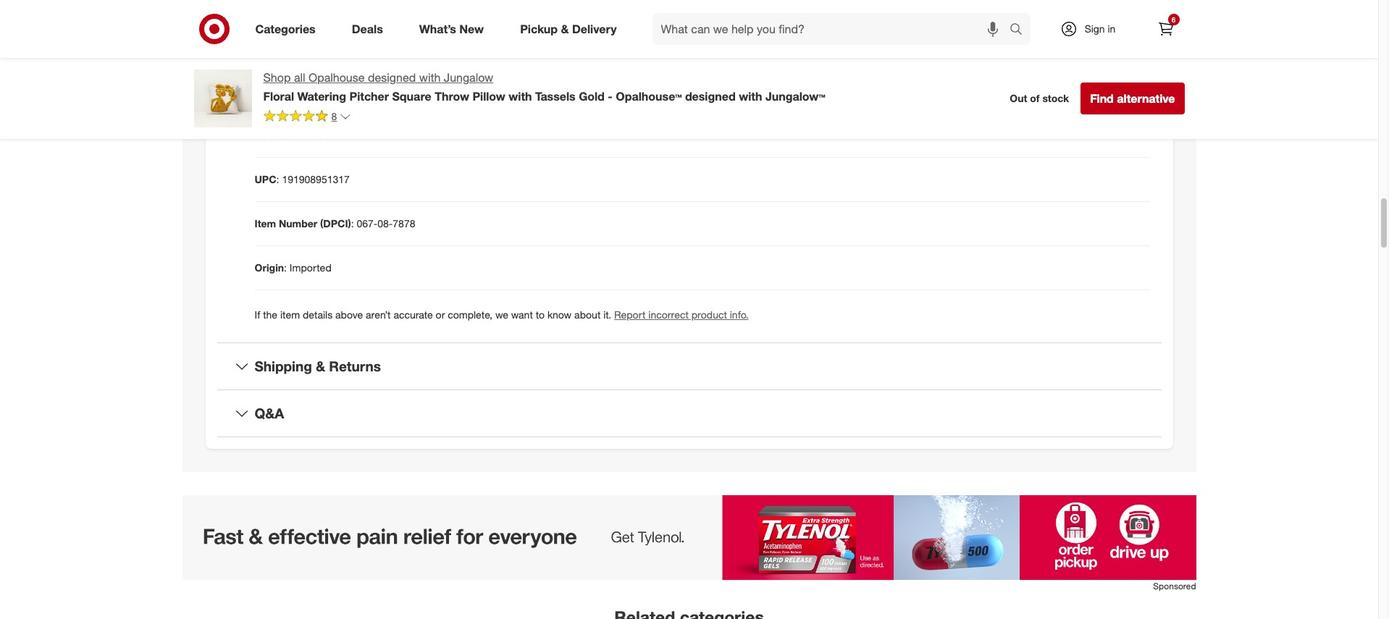 Task type: locate. For each thing, give the bounding box(es) containing it.
pickup & delivery
[[520, 21, 617, 36]]

number
[[279, 217, 318, 230]]

: for 191908951317
[[276, 173, 279, 186]]

flat
[[515, 85, 532, 97]]

to right want
[[536, 309, 545, 321]]

of
[[1030, 92, 1040, 105]]

: left 86498683
[[279, 129, 281, 141]]

dry
[[465, 85, 481, 97], [546, 85, 562, 97]]

to
[[534, 85, 543, 97], [536, 309, 545, 321]]

1 horizontal spatial &
[[561, 21, 569, 36]]

imported
[[290, 262, 332, 274]]

to right flat
[[534, 85, 543, 97]]

0 vertical spatial &
[[561, 21, 569, 36]]

(dpci)
[[320, 217, 351, 230]]

incorrect
[[649, 309, 689, 321]]

origin : imported
[[255, 262, 332, 274]]

pitcher
[[350, 89, 389, 103]]

categories link
[[243, 13, 334, 45]]

what's new link
[[407, 13, 502, 45]]

6 link
[[1150, 13, 1182, 45]]

& inside dropdown button
[[316, 358, 325, 375]]

: left imported
[[284, 262, 287, 274]]

0 horizontal spatial designed
[[368, 70, 416, 85]]

1 vertical spatial &
[[316, 358, 325, 375]]

search button
[[1003, 13, 1038, 48]]

tassels
[[535, 89, 576, 103]]

lay
[[496, 85, 512, 97]]

find alternative
[[1091, 91, 1176, 106]]

details
[[303, 309, 333, 321]]

origin
[[255, 262, 284, 274]]

want
[[511, 309, 533, 321]]

0 horizontal spatial &
[[316, 358, 325, 375]]

1 horizontal spatial dry
[[546, 85, 562, 97]]

floral
[[263, 89, 294, 103]]

line
[[443, 85, 463, 97]]

or right spot
[[374, 85, 383, 97]]

& for pickup
[[561, 21, 569, 36]]

dry right flat
[[546, 85, 562, 97]]

8
[[331, 110, 337, 122]]

& right pickup
[[561, 21, 569, 36]]

08-
[[378, 217, 393, 230]]

0 horizontal spatial dry
[[465, 85, 481, 97]]

1 vertical spatial designed
[[685, 89, 736, 103]]

shipping
[[255, 358, 312, 375]]

with up clean,
[[419, 70, 441, 85]]

deals link
[[340, 13, 401, 45]]

or
[[374, 85, 383, 97], [484, 85, 493, 97], [436, 309, 445, 321]]

opalhouse
[[309, 70, 365, 85]]

shop all opalhouse designed with jungalow floral watering pitcher square throw pillow with tassels gold - opalhouse™ designed with jungalow™
[[263, 70, 826, 103]]

above
[[335, 309, 363, 321]]

sponsored
[[1154, 581, 1197, 592]]

& left the returns at the bottom of page
[[316, 358, 325, 375]]

or left lay
[[484, 85, 493, 97]]

: left 191908951317
[[276, 173, 279, 186]]

with right 'pillow'
[[509, 89, 532, 103]]

designed up 'wipe'
[[368, 70, 416, 85]]

with left jungalow™
[[739, 89, 763, 103]]

&
[[561, 21, 569, 36], [316, 358, 325, 375]]

: for 86498683
[[279, 129, 281, 141]]

delivery
[[572, 21, 617, 36]]

: left the 067-
[[351, 217, 354, 230]]

we
[[496, 309, 509, 321]]

0 horizontal spatial or
[[374, 85, 383, 97]]

what's new
[[419, 21, 484, 36]]

q&a button
[[217, 390, 1162, 437]]

1 dry from the left
[[465, 85, 481, 97]]

upc : 191908951317
[[255, 173, 350, 186]]

with
[[419, 70, 441, 85], [509, 89, 532, 103], [739, 89, 763, 103]]

shipping & returns
[[255, 358, 381, 375]]

shipping & returns button
[[217, 343, 1162, 390]]

q&a
[[255, 405, 284, 422]]

upc
[[255, 173, 276, 186]]

deals
[[352, 21, 383, 36]]

sign in
[[1085, 22, 1116, 35]]

0 vertical spatial to
[[534, 85, 543, 97]]

or right accurate at left
[[436, 309, 445, 321]]

:
[[279, 129, 281, 141], [276, 173, 279, 186], [351, 217, 354, 230], [284, 262, 287, 274]]

designed right opalhouse™
[[685, 89, 736, 103]]

categories
[[255, 21, 316, 36]]

191908951317
[[282, 173, 350, 186]]

pickup
[[520, 21, 558, 36]]

it.
[[604, 309, 612, 321]]

dry down jungalow
[[465, 85, 481, 97]]

1 horizontal spatial with
[[509, 89, 532, 103]]

info.
[[730, 309, 749, 321]]

2 dry from the left
[[546, 85, 562, 97]]

stock
[[1043, 92, 1070, 105]]



Task type: vqa. For each thing, say whether or not it's contained in the screenshot.
What's New link
yes



Task type: describe. For each thing, give the bounding box(es) containing it.
out of stock
[[1010, 92, 1070, 105]]

care
[[255, 85, 278, 97]]

report
[[614, 309, 646, 321]]

in
[[1108, 22, 1116, 35]]

sponsored region
[[182, 495, 1197, 619]]

2 horizontal spatial with
[[739, 89, 763, 103]]

& for shipping
[[316, 358, 325, 375]]

86498683
[[284, 129, 329, 141]]

search
[[1003, 23, 1038, 37]]

if
[[255, 309, 260, 321]]

find alternative button
[[1081, 83, 1185, 114]]

tcin
[[255, 129, 279, 141]]

square
[[392, 89, 432, 103]]

wipe
[[386, 85, 409, 97]]

returns
[[329, 358, 381, 375]]

: for imported
[[284, 262, 287, 274]]

report incorrect product info. button
[[614, 308, 749, 322]]

item
[[255, 217, 276, 230]]

complete,
[[448, 309, 493, 321]]

new
[[460, 21, 484, 36]]

find
[[1091, 91, 1114, 106]]

spot
[[350, 85, 371, 97]]

jungalow
[[444, 70, 494, 85]]

7878
[[393, 217, 415, 230]]

cleaning:
[[301, 85, 347, 97]]

and
[[280, 85, 299, 97]]

8 link
[[263, 109, 352, 126]]

advertisement region
[[182, 495, 1197, 580]]

0 vertical spatial designed
[[368, 70, 416, 85]]

6
[[1172, 15, 1176, 24]]

alternative
[[1117, 91, 1176, 106]]

sign
[[1085, 22, 1105, 35]]

opalhouse™
[[616, 89, 682, 103]]

all
[[294, 70, 305, 85]]

jungalow™
[[766, 89, 826, 103]]

product
[[692, 309, 727, 321]]

out
[[1010, 92, 1028, 105]]

1 horizontal spatial designed
[[685, 89, 736, 103]]

pillow
[[473, 89, 506, 103]]

image of floral watering pitcher square throw pillow with tassels gold - opalhouse™ designed with jungalow™ image
[[194, 70, 252, 128]]

0 horizontal spatial with
[[419, 70, 441, 85]]

accurate
[[394, 309, 433, 321]]

gold
[[579, 89, 605, 103]]

What can we help you find? suggestions appear below search field
[[652, 13, 1013, 45]]

item
[[280, 309, 300, 321]]

what's
[[419, 21, 456, 36]]

throw
[[435, 89, 469, 103]]

watering
[[297, 89, 346, 103]]

shop
[[263, 70, 291, 85]]

2 horizontal spatial or
[[484, 85, 493, 97]]

1 vertical spatial to
[[536, 309, 545, 321]]

1 horizontal spatial or
[[436, 309, 445, 321]]

if the item details above aren't accurate or complete, we want to know about it. report incorrect product info.
[[255, 309, 749, 321]]

care and cleaning: spot or wipe clean, line dry or lay flat to dry
[[255, 85, 562, 97]]

clean,
[[412, 85, 441, 97]]

about
[[575, 309, 601, 321]]

pickup & delivery link
[[508, 13, 635, 45]]

sign in link
[[1048, 13, 1139, 45]]

tcin : 86498683
[[255, 129, 329, 141]]

the
[[263, 309, 278, 321]]

item number (dpci) : 067-08-7878
[[255, 217, 415, 230]]

067-
[[357, 217, 378, 230]]

-
[[608, 89, 613, 103]]

aren't
[[366, 309, 391, 321]]

know
[[548, 309, 572, 321]]



